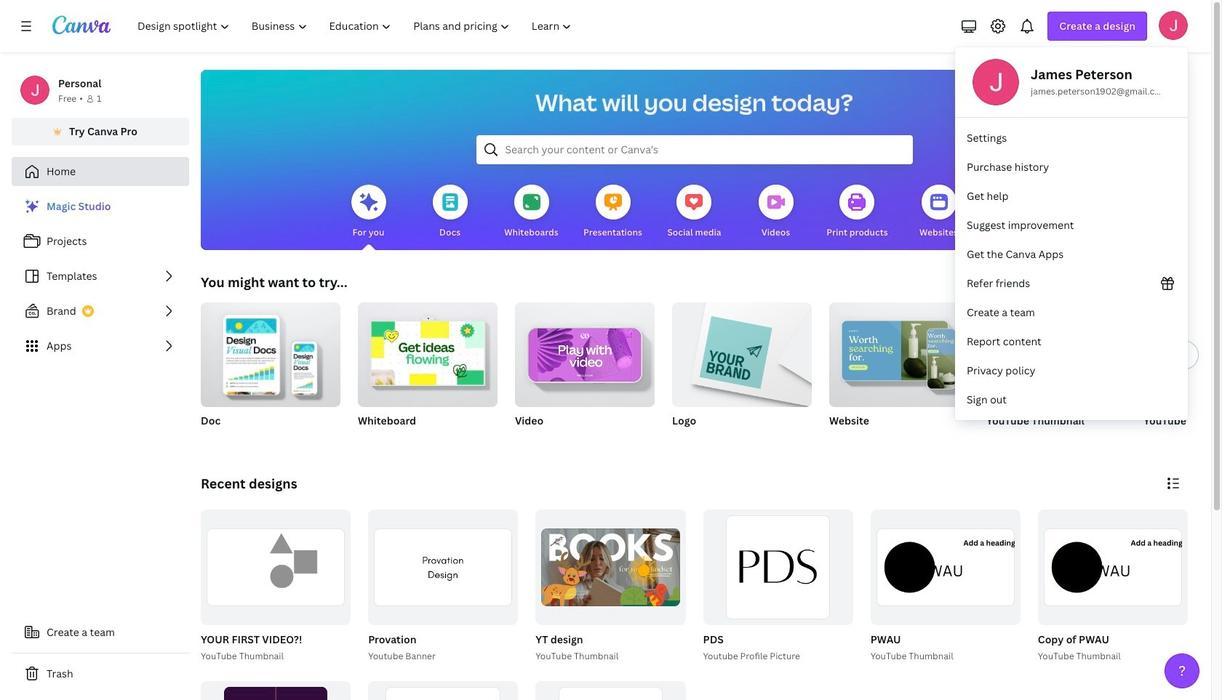 Task type: describe. For each thing, give the bounding box(es) containing it.
Search search field
[[505, 136, 884, 164]]

0 horizontal spatial list
[[12, 192, 189, 361]]



Task type: locate. For each thing, give the bounding box(es) containing it.
james peterson image
[[1159, 11, 1188, 40]]

menu
[[955, 47, 1188, 421]]

None search field
[[476, 135, 913, 164]]

group
[[201, 297, 341, 447], [201, 297, 341, 408], [358, 297, 498, 447], [358, 297, 498, 408], [515, 297, 655, 447], [515, 297, 655, 408], [672, 303, 812, 447], [672, 303, 812, 408], [830, 303, 969, 447], [987, 303, 1126, 447], [1144, 303, 1223, 447], [198, 510, 351, 664], [201, 510, 351, 626], [365, 510, 518, 664], [368, 510, 518, 626], [533, 510, 686, 664], [536, 510, 686, 626], [700, 510, 853, 664], [703, 510, 853, 626], [868, 510, 1021, 664], [1035, 510, 1188, 664], [1038, 510, 1188, 626], [201, 682, 351, 701], [368, 682, 518, 701], [536, 682, 686, 701]]

list
[[955, 124, 1188, 415], [12, 192, 189, 361]]

top level navigation element
[[128, 12, 585, 41]]

1 horizontal spatial list
[[955, 124, 1188, 415]]



Task type: vqa. For each thing, say whether or not it's contained in the screenshot.
2
no



